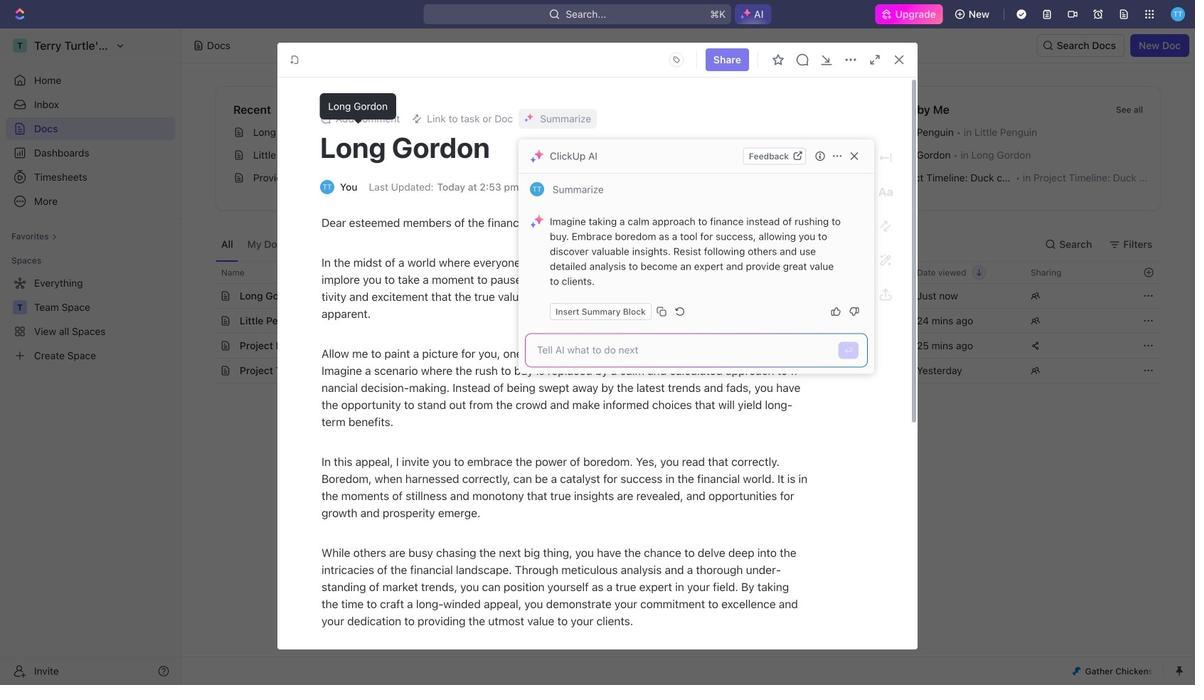 Task type: vqa. For each thing, say whether or not it's contained in the screenshot.
the Enter Email text field
no



Task type: locate. For each thing, give the bounding box(es) containing it.
column header
[[200, 261, 216, 284]]

Tell AI what to do next text field
[[537, 343, 831, 358]]

tab list
[[216, 228, 568, 261]]

3 row from the top
[[200, 308, 1162, 334]]

row
[[200, 261, 1162, 284], [200, 283, 1162, 309], [200, 308, 1162, 334], [200, 333, 1162, 359], [200, 358, 1162, 384]]

table
[[200, 261, 1162, 384]]

cell
[[200, 284, 216, 308], [795, 284, 909, 308], [200, 309, 216, 333], [795, 309, 909, 333], [200, 334, 216, 358], [200, 359, 216, 383]]

1 row from the top
[[200, 261, 1162, 284]]

tree
[[6, 272, 175, 367]]

2 row from the top
[[200, 283, 1162, 309]]



Task type: describe. For each thing, give the bounding box(es) containing it.
drumstick bite image
[[1073, 667, 1082, 676]]

tree inside sidebar "navigation"
[[6, 272, 175, 367]]

4 row from the top
[[200, 333, 1162, 359]]

sidebar navigation
[[0, 28, 182, 686]]

5 row from the top
[[200, 358, 1162, 384]]



